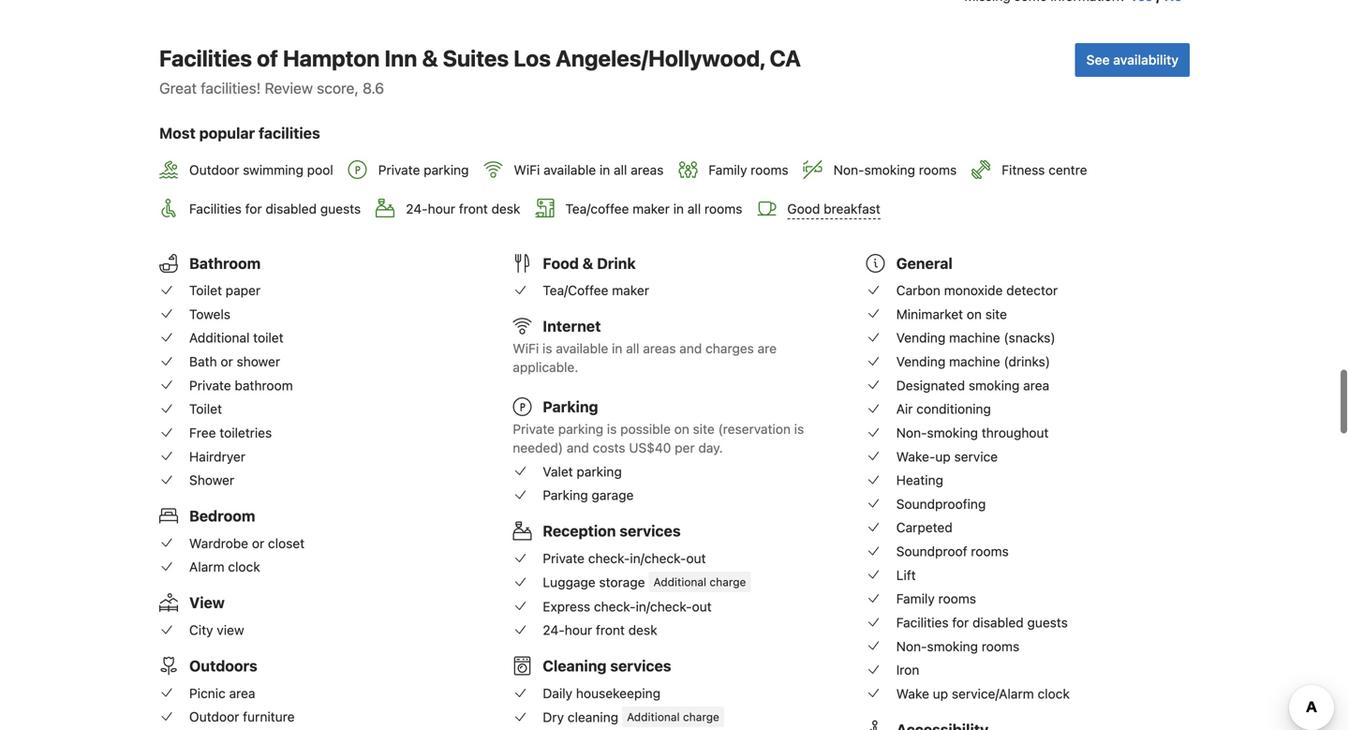 Task type: locate. For each thing, give the bounding box(es) containing it.
0 vertical spatial on
[[967, 306, 982, 322]]

bath
[[189, 354, 217, 369]]

0 vertical spatial toilet
[[189, 283, 222, 298]]

costs
[[593, 440, 626, 456]]

0 horizontal spatial family
[[709, 162, 748, 178]]

additional
[[189, 330, 250, 346], [654, 576, 707, 589], [627, 711, 680, 724]]

0 horizontal spatial desk
[[492, 201, 521, 216]]

2 vending from the top
[[897, 354, 946, 369]]

0 vertical spatial charge
[[710, 576, 747, 589]]

parking down applicable.
[[543, 398, 599, 416]]

parking down valet
[[543, 488, 588, 503]]

on
[[967, 306, 982, 322], [675, 421, 690, 437]]

24-
[[406, 201, 428, 216], [543, 623, 565, 638]]

site up day.
[[693, 421, 715, 437]]

non-smoking rooms
[[834, 162, 957, 178], [897, 639, 1020, 654]]

site down carbon monoxide detector
[[986, 306, 1008, 322]]

1 vertical spatial outdoor
[[189, 709, 239, 725]]

areas
[[631, 162, 664, 178], [643, 341, 676, 356]]

0 horizontal spatial facilities for disabled guests
[[189, 201, 361, 216]]

0 vertical spatial guests
[[320, 201, 361, 216]]

and inside wifi is available in all areas and charges are applicable.
[[680, 341, 702, 356]]

wake-
[[897, 449, 936, 464]]

family down lift
[[897, 591, 935, 607]]

or
[[221, 354, 233, 369], [252, 536, 265, 551]]

private inside private parking is possible on site (reservation is needed) and costs us$40 per day.
[[513, 421, 555, 437]]

1 vertical spatial front
[[596, 623, 625, 638]]

facilities up facilities!
[[159, 45, 252, 71]]

parking inside private parking is possible on site (reservation is needed) and costs us$40 per day.
[[559, 421, 604, 437]]

0 vertical spatial family
[[709, 162, 748, 178]]

private check-in/check-out
[[543, 551, 706, 566]]

in/check- up luggage storage additional charge
[[630, 551, 687, 566]]

1 horizontal spatial hour
[[565, 623, 593, 638]]

front down express check-in/check-out
[[596, 623, 625, 638]]

charge inside luggage storage additional charge
[[710, 576, 747, 589]]

1 vertical spatial non-smoking rooms
[[897, 639, 1020, 654]]

services up housekeeping
[[611, 657, 672, 675]]

soundproofing
[[897, 496, 986, 512]]

designated
[[897, 378, 966, 393]]

in up tea/coffee
[[600, 162, 611, 178]]

disabled down swimming
[[266, 201, 317, 216]]

check- for express
[[594, 599, 636, 614]]

0 vertical spatial check-
[[589, 551, 630, 566]]

for down outdoor swimming pool
[[245, 201, 262, 216]]

alarm
[[189, 559, 225, 575]]

cleaning
[[543, 657, 607, 675]]

desk left tea/coffee
[[492, 201, 521, 216]]

air conditioning
[[897, 401, 992, 417]]

guests
[[320, 201, 361, 216], [1028, 615, 1069, 630]]

check- down storage
[[594, 599, 636, 614]]

2 vertical spatial additional
[[627, 711, 680, 724]]

all inside wifi is available in all areas and charges are applicable.
[[626, 341, 640, 356]]

on down monoxide
[[967, 306, 982, 322]]

family
[[709, 162, 748, 178], [897, 591, 935, 607]]

2 vertical spatial parking
[[577, 464, 622, 479]]

detector
[[1007, 283, 1059, 298]]

0 vertical spatial services
[[620, 522, 681, 540]]

check- for private
[[589, 551, 630, 566]]

site
[[986, 306, 1008, 322], [693, 421, 715, 437]]

family rooms up 'good'
[[709, 162, 789, 178]]

maker right tea/coffee
[[633, 201, 670, 216]]

1 horizontal spatial desk
[[629, 623, 658, 638]]

area down "(drinks)"
[[1024, 378, 1050, 393]]

toilet paper
[[189, 283, 261, 298]]

out up luggage storage additional charge
[[687, 551, 706, 566]]

private right pool
[[378, 162, 420, 178]]

service/alarm
[[952, 686, 1035, 702]]

non-smoking rooms up wake up service/alarm clock
[[897, 639, 1020, 654]]

rooms
[[751, 162, 789, 178], [919, 162, 957, 178], [705, 201, 743, 216], [972, 544, 1009, 559], [939, 591, 977, 607], [982, 639, 1020, 654]]

2 machine from the top
[[950, 354, 1001, 369]]

check-
[[589, 551, 630, 566], [594, 599, 636, 614]]

1 vertical spatial all
[[688, 201, 701, 216]]

wifi is available in all areas and charges are applicable.
[[513, 341, 777, 375]]

site inside private parking is possible on site (reservation is needed) and costs us$40 per day.
[[693, 421, 715, 437]]

0 vertical spatial parking
[[543, 398, 599, 416]]

& inside facilities of hampton inn & suites los angeles/hollywood, ca great facilities! review score, 8.6
[[422, 45, 438, 71]]

additional inside dry cleaning additional charge
[[627, 711, 680, 724]]

facilities
[[159, 45, 252, 71], [189, 201, 242, 216], [897, 615, 949, 630]]

1 vertical spatial out
[[692, 599, 712, 614]]

fitness
[[1002, 162, 1046, 178]]

out down luggage storage additional charge
[[692, 599, 712, 614]]

rooms right soundproof
[[972, 544, 1009, 559]]

non- up wake-
[[897, 425, 928, 441]]

0 vertical spatial front
[[459, 201, 488, 216]]

24- down express
[[543, 623, 565, 638]]

tea/coffee maker
[[543, 283, 650, 298]]

24- down private parking
[[406, 201, 428, 216]]

parking for private parking is possible on site (reservation is needed) and costs us$40 per day.
[[559, 421, 604, 437]]

1 horizontal spatial site
[[986, 306, 1008, 322]]

in down tea/coffee maker
[[612, 341, 623, 356]]

in
[[600, 162, 611, 178], [674, 201, 684, 216], [612, 341, 623, 356]]

and up valet parking at the left of page
[[567, 440, 589, 456]]

and inside private parking is possible on site (reservation is needed) and costs us$40 per day.
[[567, 440, 589, 456]]

0 horizontal spatial on
[[675, 421, 690, 437]]

minimarket on site
[[897, 306, 1008, 322]]

charge for reception services
[[710, 576, 747, 589]]

on up per
[[675, 421, 690, 437]]

out for express check-in/check-out
[[692, 599, 712, 614]]

1 vertical spatial in
[[674, 201, 684, 216]]

0 vertical spatial wifi
[[514, 162, 540, 178]]

0 vertical spatial up
[[936, 449, 951, 464]]

for down soundproof rooms
[[953, 615, 970, 630]]

0 vertical spatial parking
[[424, 162, 469, 178]]

facilities up iron
[[897, 615, 949, 630]]

wifi inside wifi is available in all areas and charges are applicable.
[[513, 341, 539, 356]]

0 vertical spatial hour
[[428, 201, 456, 216]]

fitness centre
[[1002, 162, 1088, 178]]

family up tea/coffee maker in all rooms
[[709, 162, 748, 178]]

rooms down soundproof rooms
[[939, 591, 977, 607]]

family rooms down lift
[[897, 591, 977, 607]]

machine for (snacks)
[[950, 330, 1001, 346]]

in/check- for private check-in/check-out
[[630, 551, 687, 566]]

areas left the charges at the right
[[643, 341, 676, 356]]

all for areas
[[614, 162, 628, 178]]

alarm clock
[[189, 559, 260, 575]]

24-hour front desk
[[406, 201, 521, 216], [543, 623, 658, 638]]

see
[[1087, 52, 1110, 68]]

most
[[159, 124, 196, 142]]

in/check- down luggage storage additional charge
[[636, 599, 692, 614]]

1 vertical spatial family
[[897, 591, 935, 607]]

clock down wardrobe or closet
[[228, 559, 260, 575]]

1 vertical spatial guests
[[1028, 615, 1069, 630]]

private down bath
[[189, 378, 231, 393]]

facilities for disabled guests down swimming
[[189, 201, 361, 216]]

up
[[936, 449, 951, 464], [933, 686, 949, 702]]

in right tea/coffee
[[674, 201, 684, 216]]

1 vertical spatial toilet
[[189, 401, 222, 417]]

(snacks)
[[1004, 330, 1056, 346]]

guests up the service/alarm
[[1028, 615, 1069, 630]]

1 vertical spatial up
[[933, 686, 949, 702]]

private up luggage
[[543, 551, 585, 566]]

1 vertical spatial parking
[[543, 488, 588, 503]]

in for maker
[[674, 201, 684, 216]]

cleaning services
[[543, 657, 672, 675]]

additional down towels
[[189, 330, 250, 346]]

or right bath
[[221, 354, 233, 369]]

available up tea/coffee
[[544, 162, 596, 178]]

services up private check-in/check-out
[[620, 522, 681, 540]]

0 vertical spatial disabled
[[266, 201, 317, 216]]

0 vertical spatial maker
[[633, 201, 670, 216]]

non- up breakfast
[[834, 162, 865, 178]]

on inside private parking is possible on site (reservation is needed) and costs us$40 per day.
[[675, 421, 690, 437]]

1 vertical spatial facilities for disabled guests
[[897, 615, 1069, 630]]

1 horizontal spatial area
[[1024, 378, 1050, 393]]

0 horizontal spatial site
[[693, 421, 715, 437]]

smoking up breakfast
[[865, 162, 916, 178]]

1 horizontal spatial family rooms
[[897, 591, 977, 607]]

machine down vending machine (snacks)
[[950, 354, 1001, 369]]

smoking down vending machine (drinks)
[[969, 378, 1020, 393]]

1 vertical spatial on
[[675, 421, 690, 437]]

up left service
[[936, 449, 951, 464]]

1 horizontal spatial clock
[[1038, 686, 1070, 702]]

hour
[[428, 201, 456, 216], [565, 623, 593, 638]]

services
[[620, 522, 681, 540], [611, 657, 672, 675]]

toilet
[[189, 283, 222, 298], [189, 401, 222, 417]]

soundproof
[[897, 544, 968, 559]]

smoking
[[865, 162, 916, 178], [969, 378, 1020, 393], [928, 425, 979, 441], [928, 639, 979, 654]]

charge inside dry cleaning additional charge
[[683, 711, 720, 724]]

0 vertical spatial family rooms
[[709, 162, 789, 178]]

hour down private parking
[[428, 201, 456, 216]]

charge
[[710, 576, 747, 589], [683, 711, 720, 724]]

internet
[[543, 317, 601, 335]]

1 vertical spatial wifi
[[513, 341, 539, 356]]

clock right the service/alarm
[[1038, 686, 1070, 702]]

carpeted
[[897, 520, 953, 535]]

in/check- for express check-in/check-out
[[636, 599, 692, 614]]

parking for valet parking
[[577, 464, 622, 479]]

disabled up the service/alarm
[[973, 615, 1024, 630]]

0 vertical spatial out
[[687, 551, 706, 566]]

0 vertical spatial areas
[[631, 162, 664, 178]]

2 vertical spatial in
[[612, 341, 623, 356]]

1 machine from the top
[[950, 330, 1001, 346]]

non-smoking rooms up breakfast
[[834, 162, 957, 178]]

1 horizontal spatial &
[[583, 254, 594, 272]]

1 vertical spatial 24-hour front desk
[[543, 623, 658, 638]]

1 parking from the top
[[543, 398, 599, 416]]

area up outdoor furniture
[[229, 686, 255, 701]]

facilities up bathroom
[[189, 201, 242, 216]]

front
[[459, 201, 488, 216], [596, 623, 625, 638]]

1 vertical spatial vending
[[897, 354, 946, 369]]

1 vertical spatial parking
[[559, 421, 604, 437]]

0 horizontal spatial front
[[459, 201, 488, 216]]

1 horizontal spatial front
[[596, 623, 625, 638]]

1 vertical spatial check-
[[594, 599, 636, 614]]

is up applicable.
[[543, 341, 553, 356]]

tea/coffee
[[543, 283, 609, 298]]

0 vertical spatial clock
[[228, 559, 260, 575]]

toilet for toilet
[[189, 401, 222, 417]]

24-hour front desk down express check-in/check-out
[[543, 623, 658, 638]]

services for cleaning services
[[611, 657, 672, 675]]

0 vertical spatial desk
[[492, 201, 521, 216]]

or left closet
[[252, 536, 265, 551]]

8.6
[[363, 79, 384, 97]]

charge for cleaning services
[[683, 711, 720, 724]]

free
[[189, 425, 216, 441]]

1 vertical spatial additional
[[654, 576, 707, 589]]

is up costs
[[607, 421, 617, 437]]

1 outdoor from the top
[[189, 162, 239, 178]]

1 horizontal spatial and
[[680, 341, 702, 356]]

lift
[[897, 567, 916, 583]]

angeles/hollywood,
[[556, 45, 765, 71]]

0 vertical spatial vending
[[897, 330, 946, 346]]

&
[[422, 45, 438, 71], [583, 254, 594, 272]]

up right wake
[[933, 686, 949, 702]]

& right inn at the left
[[422, 45, 438, 71]]

vending up designated
[[897, 354, 946, 369]]

non-
[[834, 162, 865, 178], [897, 425, 928, 441], [897, 639, 928, 654]]

0 horizontal spatial in
[[600, 162, 611, 178]]

0 vertical spatial &
[[422, 45, 438, 71]]

maker down drink
[[612, 283, 650, 298]]

clock
[[228, 559, 260, 575], [1038, 686, 1070, 702]]

2 outdoor from the top
[[189, 709, 239, 725]]

parking
[[543, 398, 599, 416], [543, 488, 588, 503]]

hairdryer
[[189, 449, 246, 464]]

wake
[[897, 686, 930, 702]]

additional right storage
[[654, 576, 707, 589]]

0 horizontal spatial hour
[[428, 201, 456, 216]]

outdoor down "popular" at the left top
[[189, 162, 239, 178]]

facilities for disabled guests
[[189, 201, 361, 216], [897, 615, 1069, 630]]

0 vertical spatial non-
[[834, 162, 865, 178]]

additional inside luggage storage additional charge
[[654, 576, 707, 589]]

dry
[[543, 709, 564, 725]]

toilet up towels
[[189, 283, 222, 298]]

and left the charges at the right
[[680, 341, 702, 356]]

check- up storage
[[589, 551, 630, 566]]

0 vertical spatial all
[[614, 162, 628, 178]]

0 horizontal spatial clock
[[228, 559, 260, 575]]

applicable.
[[513, 360, 579, 375]]

0 vertical spatial facilities
[[159, 45, 252, 71]]

pool
[[307, 162, 333, 178]]

24-hour front desk down private parking
[[406, 201, 521, 216]]

areas inside wifi is available in all areas and charges are applicable.
[[643, 341, 676, 356]]

available down internet
[[556, 341, 609, 356]]

machine up vending machine (drinks)
[[950, 330, 1001, 346]]

1 horizontal spatial on
[[967, 306, 982, 322]]

0 horizontal spatial 24-
[[406, 201, 428, 216]]

1 vertical spatial or
[[252, 536, 265, 551]]

garage
[[592, 488, 634, 503]]

1 vertical spatial areas
[[643, 341, 676, 356]]

1 horizontal spatial in
[[612, 341, 623, 356]]

out
[[687, 551, 706, 566], [692, 599, 712, 614]]

breakfast
[[824, 201, 881, 216]]

additional down housekeeping
[[627, 711, 680, 724]]

1 vertical spatial clock
[[1038, 686, 1070, 702]]

0 vertical spatial facilities for disabled guests
[[189, 201, 361, 216]]

wifi for wifi is available in all areas and charges are applicable.
[[513, 341, 539, 356]]

1 vending from the top
[[897, 330, 946, 346]]

1 horizontal spatial or
[[252, 536, 265, 551]]

1 vertical spatial available
[[556, 341, 609, 356]]

1 vertical spatial charge
[[683, 711, 720, 724]]

areas up tea/coffee maker in all rooms
[[631, 162, 664, 178]]

0 vertical spatial in/check-
[[630, 551, 687, 566]]

area
[[1024, 378, 1050, 393], [229, 686, 255, 701]]

guests down pool
[[320, 201, 361, 216]]

facilities for disabled guests up wake up service/alarm clock
[[897, 615, 1069, 630]]

desk down express check-in/check-out
[[629, 623, 658, 638]]

0 horizontal spatial or
[[221, 354, 233, 369]]

0 vertical spatial or
[[221, 354, 233, 369]]

1 toilet from the top
[[189, 283, 222, 298]]

2 toilet from the top
[[189, 401, 222, 417]]

hour down express
[[565, 623, 593, 638]]

los
[[514, 45, 551, 71]]

2 horizontal spatial in
[[674, 201, 684, 216]]

1 vertical spatial maker
[[612, 283, 650, 298]]

outdoor
[[189, 162, 239, 178], [189, 709, 239, 725]]

front down private parking
[[459, 201, 488, 216]]

daily housekeeping
[[543, 686, 661, 701]]

private up needed)
[[513, 421, 555, 437]]

2 parking from the top
[[543, 488, 588, 503]]

is right (reservation
[[795, 421, 805, 437]]

maker for tea/coffee
[[633, 201, 670, 216]]

tea/coffee
[[566, 201, 629, 216]]

0 horizontal spatial area
[[229, 686, 255, 701]]

see availability button
[[1076, 43, 1191, 77]]

facilities inside facilities of hampton inn & suites los angeles/hollywood, ca great facilities! review score, 8.6
[[159, 45, 252, 71]]

in for available
[[600, 162, 611, 178]]

non- up iron
[[897, 639, 928, 654]]

toilet up free
[[189, 401, 222, 417]]

vending down minimarket
[[897, 330, 946, 346]]

& right food
[[583, 254, 594, 272]]

outdoor down picnic
[[189, 709, 239, 725]]

free toiletries
[[189, 425, 272, 441]]

1 horizontal spatial family
[[897, 591, 935, 607]]



Task type: vqa. For each thing, say whether or not it's contained in the screenshot.
Toilet
yes



Task type: describe. For each thing, give the bounding box(es) containing it.
1 vertical spatial hour
[[565, 623, 593, 638]]

rooms up 'good'
[[751, 162, 789, 178]]

good breakfast
[[788, 201, 881, 216]]

cleaning
[[568, 709, 619, 725]]

ca
[[770, 45, 802, 71]]

closet
[[268, 536, 305, 551]]

dry cleaning additional charge
[[543, 709, 720, 725]]

needed)
[[513, 440, 563, 456]]

luggage
[[543, 574, 596, 590]]

carbon
[[897, 283, 941, 298]]

private bathroom
[[189, 378, 293, 393]]

smoking down conditioning
[[928, 425, 979, 441]]

0 vertical spatial site
[[986, 306, 1008, 322]]

is inside wifi is available in all areas and charges are applicable.
[[543, 341, 553, 356]]

services for reception services
[[620, 522, 681, 540]]

bath or shower
[[189, 354, 280, 369]]

reception
[[543, 522, 616, 540]]

additional for reception services
[[654, 576, 707, 589]]

in inside wifi is available in all areas and charges are applicable.
[[612, 341, 623, 356]]

vending machine (drinks)
[[897, 354, 1051, 369]]

0 horizontal spatial 24-hour front desk
[[406, 201, 521, 216]]

suites
[[443, 45, 509, 71]]

housekeeping
[[576, 686, 661, 701]]

vending for vending machine (snacks)
[[897, 330, 946, 346]]

parking for private parking
[[424, 162, 469, 178]]

drink
[[597, 254, 636, 272]]

private for private parking is possible on site (reservation is needed) and costs us$40 per day.
[[513, 421, 555, 437]]

towels
[[189, 306, 231, 322]]

up for wake-
[[936, 449, 951, 464]]

service
[[955, 449, 998, 464]]

wardrobe or closet
[[189, 536, 305, 551]]

vending for vending machine (drinks)
[[897, 354, 946, 369]]

charges
[[706, 341, 754, 356]]

all for rooms
[[688, 201, 701, 216]]

(reservation
[[719, 421, 791, 437]]

parking garage
[[543, 488, 634, 503]]

view
[[189, 594, 225, 612]]

soundproof rooms
[[897, 544, 1009, 559]]

picnic
[[189, 686, 226, 701]]

1 horizontal spatial guests
[[1028, 615, 1069, 630]]

rooms up the service/alarm
[[982, 639, 1020, 654]]

bathroom
[[235, 378, 293, 393]]

facilities!
[[201, 79, 261, 97]]

city view
[[189, 622, 244, 638]]

wifi available in all areas
[[514, 162, 664, 178]]

additional for cleaning services
[[627, 711, 680, 724]]

tea/coffee maker in all rooms
[[566, 201, 743, 216]]

smoking up wake up service/alarm clock
[[928, 639, 979, 654]]

toilet
[[253, 330, 284, 346]]

wake-up service
[[897, 449, 998, 464]]

food
[[543, 254, 579, 272]]

private for private check-in/check-out
[[543, 551, 585, 566]]

storage
[[599, 574, 645, 590]]

outdoor for outdoor swimming pool
[[189, 162, 239, 178]]

rooms left fitness
[[919, 162, 957, 178]]

per
[[675, 440, 695, 456]]

facilities of hampton inn & suites los angeles/hollywood, ca great facilities! review score, 8.6
[[159, 45, 802, 97]]

2 vertical spatial facilities
[[897, 615, 949, 630]]

outdoors
[[189, 657, 258, 675]]

0 vertical spatial non-smoking rooms
[[834, 162, 957, 178]]

are
[[758, 341, 777, 356]]

1 vertical spatial area
[[229, 686, 255, 701]]

paper
[[226, 283, 261, 298]]

parking for parking garage
[[543, 488, 588, 503]]

reception services
[[543, 522, 681, 540]]

rooms left 'good'
[[705, 201, 743, 216]]

daily
[[543, 686, 573, 701]]

score,
[[317, 79, 359, 97]]

picnic area
[[189, 686, 255, 701]]

wifi for wifi available in all areas
[[514, 162, 540, 178]]

1 vertical spatial &
[[583, 254, 594, 272]]

0 vertical spatial for
[[245, 201, 262, 216]]

1 horizontal spatial facilities for disabled guests
[[897, 615, 1069, 630]]

vending machine (snacks)
[[897, 330, 1056, 346]]

day.
[[699, 440, 723, 456]]

outdoor swimming pool
[[189, 162, 333, 178]]

out for private check-in/check-out
[[687, 551, 706, 566]]

2 horizontal spatial is
[[795, 421, 805, 437]]

1 horizontal spatial is
[[607, 421, 617, 437]]

centre
[[1049, 162, 1088, 178]]

toiletries
[[220, 425, 272, 441]]

toilet for toilet paper
[[189, 283, 222, 298]]

additional toilet
[[189, 330, 284, 346]]

designated smoking area
[[897, 378, 1050, 393]]

or for bath
[[221, 354, 233, 369]]

review
[[265, 79, 313, 97]]

machine for (drinks)
[[950, 354, 1001, 369]]

popular
[[199, 124, 255, 142]]

bathroom
[[189, 254, 261, 272]]

express
[[543, 599, 591, 614]]

carbon monoxide detector
[[897, 283, 1059, 298]]

possible
[[621, 421, 671, 437]]

valet parking
[[543, 464, 622, 479]]

swimming
[[243, 162, 304, 178]]

1 horizontal spatial disabled
[[973, 615, 1024, 630]]

facilities
[[259, 124, 320, 142]]

shower
[[189, 473, 235, 488]]

1 vertical spatial facilities
[[189, 201, 242, 216]]

0 horizontal spatial disabled
[[266, 201, 317, 216]]

1 vertical spatial non-
[[897, 425, 928, 441]]

monoxide
[[945, 283, 1003, 298]]

private for private bathroom
[[189, 378, 231, 393]]

us$40
[[629, 440, 672, 456]]

great
[[159, 79, 197, 97]]

0 vertical spatial available
[[544, 162, 596, 178]]

private parking
[[378, 162, 469, 178]]

wake up service/alarm clock
[[897, 686, 1070, 702]]

parking for parking
[[543, 398, 599, 416]]

1 horizontal spatial 24-hour front desk
[[543, 623, 658, 638]]

wardrobe
[[189, 536, 249, 551]]

available inside wifi is available in all areas and charges are applicable.
[[556, 341, 609, 356]]

0 vertical spatial 24-
[[406, 201, 428, 216]]

0 horizontal spatial family rooms
[[709, 162, 789, 178]]

view
[[217, 622, 244, 638]]

air
[[897, 401, 913, 417]]

shower
[[237, 354, 280, 369]]

see availability
[[1087, 52, 1179, 68]]

private for private parking
[[378, 162, 420, 178]]

conditioning
[[917, 401, 992, 417]]

or for wardrobe
[[252, 536, 265, 551]]

1 vertical spatial family rooms
[[897, 591, 977, 607]]

private parking is possible on site (reservation is needed) and costs us$40 per day.
[[513, 421, 805, 456]]

availability
[[1114, 52, 1179, 68]]

minimarket
[[897, 306, 964, 322]]

maker for tea/coffee
[[612, 283, 650, 298]]

0 horizontal spatial guests
[[320, 201, 361, 216]]

1 horizontal spatial 24-
[[543, 623, 565, 638]]

0 vertical spatial additional
[[189, 330, 250, 346]]

1 vertical spatial desk
[[629, 623, 658, 638]]

0 vertical spatial area
[[1024, 378, 1050, 393]]

up for wake
[[933, 686, 949, 702]]

outdoor furniture
[[189, 709, 295, 725]]

1 horizontal spatial for
[[953, 615, 970, 630]]

2 vertical spatial non-
[[897, 639, 928, 654]]

outdoor for outdoor furniture
[[189, 709, 239, 725]]



